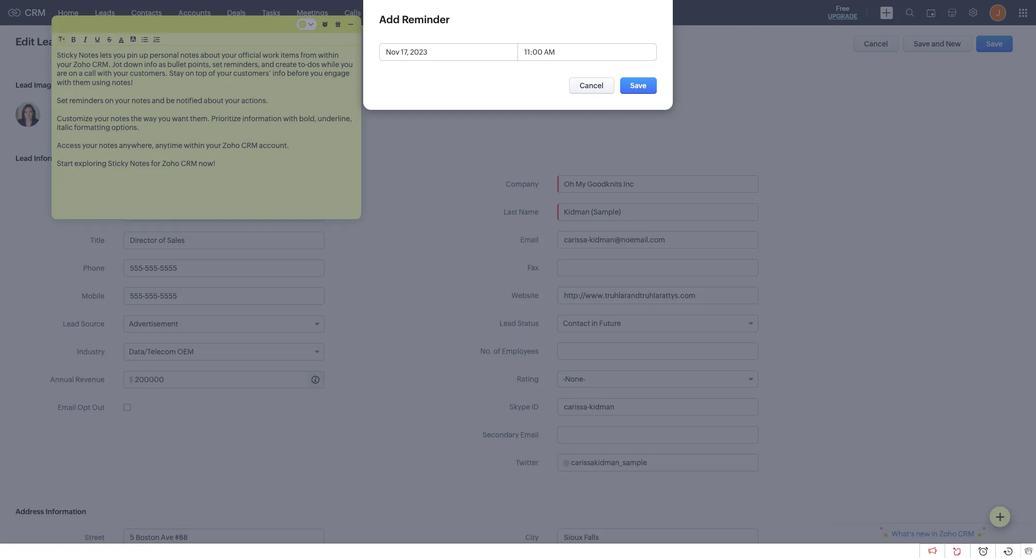 Task type: locate. For each thing, give the bounding box(es) containing it.
about up prioritize
[[204, 96, 224, 105]]

first name
[[69, 209, 105, 217]]

lead left owner
[[64, 180, 80, 188]]

of right no.
[[494, 347, 501, 356]]

bullet
[[167, 60, 186, 68]]

items
[[281, 51, 299, 59]]

minimize image
[[346, 18, 356, 31]]

edit
[[15, 36, 35, 47], [66, 37, 79, 46]]

you inside customize your notes the way you want them. prioritize information with bold, underline, italic formatting options.
[[158, 114, 171, 123]]

1 horizontal spatial notes
[[130, 160, 150, 168]]

about
[[201, 51, 220, 59], [204, 96, 224, 105]]

edit left page
[[66, 37, 79, 46]]

your down set
[[217, 69, 232, 77]]

0 horizontal spatial name
[[85, 209, 105, 217]]

lead status
[[500, 320, 539, 328]]

you down dos
[[310, 69, 323, 77]]

0 horizontal spatial crm
[[25, 7, 46, 18]]

information
[[243, 114, 282, 123]]

crm
[[25, 7, 46, 18], [241, 141, 258, 150], [181, 160, 197, 168]]

0 vertical spatial about
[[201, 51, 220, 59]]

1 vertical spatial information
[[46, 508, 86, 516]]

information for address information
[[46, 508, 86, 516]]

1 vertical spatial with
[[57, 78, 71, 86]]

contacts
[[131, 9, 162, 17]]

notes up points,
[[180, 51, 199, 59]]

before
[[287, 69, 309, 77]]

and inside sticky notes lets you pin up personal notes about your official work items from within your zoho crm. jot down info as bullet points, set reminders, and create to-dos while you are on a call with your customers. stay on top of your customers' info before you engage with them using notes!
[[261, 60, 274, 68]]

of
[[209, 69, 216, 77], [494, 347, 501, 356]]

crm link
[[8, 7, 46, 18]]

0 vertical spatial information
[[34, 154, 75, 163]]

1 horizontal spatial on
[[105, 96, 114, 105]]

about up set
[[201, 51, 220, 59]]

0 horizontal spatial and
[[152, 96, 165, 105]]

2 horizontal spatial with
[[283, 114, 298, 123]]

sticky down anywhere,
[[108, 160, 128, 168]]

within up now!
[[184, 141, 205, 150]]

secondary
[[483, 431, 519, 439]]

underline,
[[318, 114, 352, 123]]

email for email opt out
[[58, 404, 76, 412]]

1 vertical spatial and
[[261, 60, 274, 68]]

info up customers.
[[144, 60, 157, 68]]

sticky down edit lead edit page layout
[[57, 51, 77, 59]]

way
[[143, 114, 157, 123]]

sticky inside sticky notes lets you pin up personal notes about your official work items from within your zoho crm. jot down info as bullet points, set reminders, and create to-dos while you are on a call with your customers. stay on top of your customers' info before you engage with them using notes!
[[57, 51, 77, 59]]

deals link
[[219, 0, 254, 25]]

your up now!
[[206, 141, 221, 150]]

your up formatting
[[94, 114, 109, 123]]

1 vertical spatial save button
[[620, 77, 657, 94]]

lets
[[100, 51, 112, 59]]

notes down page
[[79, 51, 98, 59]]

information
[[34, 154, 75, 163], [46, 508, 86, 516]]

1 horizontal spatial and
[[261, 60, 274, 68]]

id
[[532, 403, 539, 411]]

your
[[222, 51, 237, 59], [57, 60, 72, 68], [113, 69, 128, 77], [217, 69, 232, 77], [115, 96, 130, 105], [225, 96, 240, 105], [94, 114, 109, 123], [82, 141, 97, 150], [206, 141, 221, 150]]

and
[[932, 40, 945, 48], [261, 60, 274, 68], [152, 96, 165, 105]]

reminders
[[69, 96, 103, 105]]

2 horizontal spatial zoho
[[223, 141, 240, 150]]

0 horizontal spatial save button
[[620, 77, 657, 94]]

lead left image
[[15, 81, 32, 89]]

set reminders on your notes and be notified about your actions.
[[57, 96, 268, 105]]

1 vertical spatial email
[[58, 404, 76, 412]]

jot
[[112, 60, 122, 68]]

tasks link
[[254, 0, 289, 25]]

first
[[69, 209, 83, 217]]

you up engage
[[341, 60, 353, 68]]

information down access
[[34, 154, 75, 163]]

them
[[73, 78, 90, 86]]

with
[[97, 69, 112, 77], [57, 78, 71, 86], [283, 114, 298, 123]]

last name
[[504, 208, 539, 216]]

layout
[[99, 37, 121, 46]]

crm left home link
[[25, 7, 46, 18]]

2 vertical spatial zoho
[[162, 160, 179, 168]]

0 vertical spatial zoho
[[73, 60, 91, 68]]

your up notes!
[[113, 69, 128, 77]]

you right way
[[158, 114, 171, 123]]

0 horizontal spatial save
[[631, 82, 647, 90]]

skype
[[510, 403, 530, 411]]

lead image
[[15, 81, 56, 89]]

1 vertical spatial cancel button
[[569, 77, 615, 94]]

notes up options.
[[111, 114, 129, 123]]

last
[[504, 208, 518, 216]]

on left a
[[69, 69, 77, 77]]

email for email
[[521, 236, 539, 244]]

anywhere,
[[119, 141, 154, 150]]

2 horizontal spatial on
[[185, 69, 194, 77]]

lead for lead information
[[15, 154, 32, 163]]

out
[[92, 404, 105, 412]]

name for first name
[[85, 209, 105, 217]]

1 horizontal spatial save button
[[976, 36, 1013, 52]]

lead left status at bottom
[[500, 320, 516, 328]]

1 horizontal spatial zoho
[[162, 160, 179, 168]]

save
[[914, 40, 930, 48], [987, 40, 1003, 48], [631, 82, 647, 90]]

notes left for at the left of the page
[[130, 160, 150, 168]]

2 horizontal spatial save
[[987, 40, 1003, 48]]

None text field
[[557, 203, 759, 221], [173, 204, 324, 221], [557, 231, 759, 249], [123, 260, 325, 277], [557, 287, 759, 305], [135, 372, 324, 388], [557, 426, 759, 444], [123, 529, 325, 547], [557, 203, 759, 221], [173, 204, 324, 221], [557, 231, 759, 249], [123, 260, 325, 277], [557, 287, 759, 305], [135, 372, 324, 388], [557, 426, 759, 444], [123, 529, 325, 547]]

1 horizontal spatial crm
[[181, 160, 197, 168]]

accounts
[[179, 9, 211, 17]]

no. of employees
[[481, 347, 539, 356]]

2 horizontal spatial crm
[[241, 141, 258, 150]]

sticky
[[57, 51, 77, 59], [108, 160, 128, 168]]

on down using
[[105, 96, 114, 105]]

notes inside sticky notes lets you pin up personal notes about your official work items from within your zoho crm. jot down info as bullet points, set reminders, and create to-dos while you are on a call with your customers. stay on top of your customers' info before you engage with them using notes!
[[79, 51, 98, 59]]

calls link
[[336, 0, 369, 25]]

0 vertical spatial of
[[209, 69, 216, 77]]

with left bold,
[[283, 114, 298, 123]]

opt
[[77, 404, 90, 412]]

want
[[172, 114, 189, 123]]

of down set
[[209, 69, 216, 77]]

name right the last
[[519, 208, 539, 216]]

0 vertical spatial cancel button
[[854, 36, 899, 52]]

name right first
[[85, 209, 105, 217]]

2 horizontal spatial and
[[932, 40, 945, 48]]

actions.
[[241, 96, 268, 105]]

and down work
[[261, 60, 274, 68]]

0 vertical spatial within
[[318, 51, 339, 59]]

personal
[[150, 51, 179, 59]]

about inside sticky notes lets you pin up personal notes about your official work items from within your zoho crm. jot down info as bullet points, set reminders, and create to-dos while you are on a call with your customers. stay on top of your customers' info before you engage with them using notes!
[[201, 51, 220, 59]]

annual revenue
[[50, 376, 105, 384]]

as
[[159, 60, 166, 68]]

lead left start
[[15, 154, 32, 163]]

lead for lead source
[[63, 320, 79, 328]]

1 vertical spatial crm
[[241, 141, 258, 150]]

lead source
[[63, 320, 105, 328]]

lead information
[[15, 154, 75, 163]]

within up while
[[318, 51, 339, 59]]

information right address
[[46, 508, 86, 516]]

rating
[[517, 375, 539, 384]]

with down are
[[57, 78, 71, 86]]

1 vertical spatial about
[[204, 96, 224, 105]]

0 horizontal spatial notes
[[79, 51, 98, 59]]

0 vertical spatial email
[[521, 236, 539, 244]]

0 vertical spatial sticky
[[57, 51, 77, 59]]

image
[[34, 81, 56, 89]]

2 vertical spatial with
[[283, 114, 298, 123]]

2 vertical spatial crm
[[181, 160, 197, 168]]

about for notes
[[201, 51, 220, 59]]

name for last name
[[519, 208, 539, 216]]

account.
[[259, 141, 289, 150]]

email left opt
[[58, 404, 76, 412]]

1 horizontal spatial edit
[[66, 37, 79, 46]]

1 horizontal spatial name
[[519, 208, 539, 216]]

lead for lead owner
[[64, 180, 80, 188]]

1 vertical spatial sticky
[[108, 160, 128, 168]]

1 horizontal spatial cancel button
[[854, 36, 899, 52]]

0 horizontal spatial with
[[57, 78, 71, 86]]

lead up are
[[37, 36, 61, 47]]

1 horizontal spatial cancel
[[865, 40, 888, 48]]

zoho down prioritize
[[223, 141, 240, 150]]

you
[[113, 51, 126, 59], [341, 60, 353, 68], [310, 69, 323, 77], [158, 114, 171, 123]]

reminder image
[[320, 18, 331, 31]]

meetings
[[297, 9, 328, 17]]

profile element
[[984, 0, 1013, 25]]

save button
[[976, 36, 1013, 52], [620, 77, 657, 94]]

and left the be
[[152, 96, 165, 105]]

0 vertical spatial and
[[932, 40, 945, 48]]

notes up the
[[132, 96, 150, 105]]

1 vertical spatial of
[[494, 347, 501, 356]]

save inside button
[[914, 40, 930, 48]]

and left the new
[[932, 40, 945, 48]]

notes inside customize your notes the way you want them. prioritize information with bold, underline, italic formatting options.
[[111, 114, 129, 123]]

edit down crm 'link'
[[15, 36, 35, 47]]

1 vertical spatial zoho
[[223, 141, 240, 150]]

email
[[521, 236, 539, 244], [58, 404, 76, 412], [521, 431, 539, 439]]

0 vertical spatial info
[[144, 60, 157, 68]]

1 horizontal spatial save
[[914, 40, 930, 48]]

None text field
[[518, 44, 657, 60], [123, 232, 325, 249], [557, 259, 759, 277], [123, 288, 325, 305], [557, 343, 759, 360], [557, 399, 759, 416], [571, 455, 758, 471], [557, 529, 759, 547], [518, 44, 657, 60], [123, 232, 325, 249], [557, 259, 759, 277], [123, 288, 325, 305], [557, 343, 759, 360], [557, 399, 759, 416], [571, 455, 758, 471], [557, 529, 759, 547]]

customers'
[[233, 69, 271, 77]]

0 vertical spatial notes
[[79, 51, 98, 59]]

edit lead edit page layout
[[15, 36, 121, 47]]

email up twitter
[[521, 431, 539, 439]]

your down notes!
[[115, 96, 130, 105]]

title
[[90, 236, 105, 245]]

name
[[519, 208, 539, 216], [85, 209, 105, 217]]

1 horizontal spatial with
[[97, 69, 112, 77]]

on left "top"
[[185, 69, 194, 77]]

of inside sticky notes lets you pin up personal notes about your official work items from within your zoho crm. jot down info as bullet points, set reminders, and create to-dos while you are on a call with your customers. stay on top of your customers' info before you engage with them using notes!
[[209, 69, 216, 77]]

0 horizontal spatial edit
[[15, 36, 35, 47]]

start
[[57, 160, 73, 168]]

mobile
[[82, 292, 105, 300]]

cancel
[[865, 40, 888, 48], [580, 82, 604, 90]]

0 horizontal spatial of
[[209, 69, 216, 77]]

your up exploring
[[82, 141, 97, 150]]

street
[[84, 534, 105, 542]]

1 horizontal spatial info
[[273, 69, 286, 77]]

0 horizontal spatial on
[[69, 69, 77, 77]]

your inside customize your notes the way you want them. prioritize information with bold, underline, italic formatting options.
[[94, 114, 109, 123]]

about for notified
[[204, 96, 224, 105]]

1 vertical spatial cancel
[[580, 82, 604, 90]]

0 horizontal spatial within
[[184, 141, 205, 150]]

0 horizontal spatial info
[[144, 60, 157, 68]]

1 horizontal spatial within
[[318, 51, 339, 59]]

customize your notes the way you want them. prioritize information with bold, underline, italic formatting options.
[[57, 114, 353, 132]]

0 horizontal spatial zoho
[[73, 60, 91, 68]]

zoho up a
[[73, 60, 91, 68]]

crm left now!
[[181, 160, 197, 168]]

lead
[[37, 36, 61, 47], [15, 81, 32, 89], [15, 154, 32, 163], [64, 180, 80, 188], [500, 320, 516, 328], [63, 320, 79, 328]]

deals
[[227, 9, 246, 17]]

0 horizontal spatial sticky
[[57, 51, 77, 59]]

zoho right for at the left of the page
[[162, 160, 179, 168]]

create new sticky note image
[[996, 513, 1005, 522]]

campaigns link
[[412, 0, 467, 25]]

1 vertical spatial within
[[184, 141, 205, 150]]

notes down formatting
[[99, 141, 118, 150]]

with down crm.
[[97, 69, 112, 77]]

email up the 'fax' at the top right of the page
[[521, 236, 539, 244]]

crm left account.
[[241, 141, 258, 150]]

lead left the source
[[63, 320, 79, 328]]

info down create
[[273, 69, 286, 77]]



Task type: vqa. For each thing, say whether or not it's contained in the screenshot.
Felix Hirpara (Sample)
no



Task type: describe. For each thing, give the bounding box(es) containing it.
points,
[[188, 60, 211, 68]]

customers.
[[130, 69, 168, 77]]

you up jot
[[113, 51, 126, 59]]

reminders,
[[224, 60, 260, 68]]

accounts link
[[170, 0, 219, 25]]

delete image
[[333, 18, 343, 31]]

save and new button
[[903, 36, 972, 52]]

zoho inside sticky notes lets you pin up personal notes about your official work items from within your zoho crm. jot down info as bullet points, set reminders, and create to-dos while you are on a call with your customers. stay on top of your customers' info before you engage with them using notes!
[[73, 60, 91, 68]]

crm.
[[92, 60, 111, 68]]

lead owner
[[64, 180, 105, 188]]

customize
[[57, 114, 93, 123]]

edit page layout link
[[66, 37, 121, 46]]

secondary email
[[483, 431, 539, 439]]

0 vertical spatial crm
[[25, 7, 46, 18]]

your up set
[[222, 51, 237, 59]]

1 horizontal spatial of
[[494, 347, 501, 356]]

leads
[[95, 9, 115, 17]]

source
[[81, 320, 105, 328]]

for
[[151, 160, 161, 168]]

access your notes anywhere, anytime within your zoho crm account.
[[57, 141, 289, 150]]

official
[[238, 51, 261, 59]]

owner
[[82, 180, 105, 188]]

address
[[15, 508, 44, 516]]

set
[[212, 60, 222, 68]]

create menu image
[[881, 6, 894, 19]]

notes!
[[112, 78, 133, 86]]

down
[[124, 60, 143, 68]]

annual
[[50, 376, 74, 384]]

image image
[[15, 102, 40, 127]]

bold,
[[299, 114, 316, 123]]

top
[[196, 69, 207, 77]]

your up are
[[57, 60, 72, 68]]

your up prioritize
[[225, 96, 240, 105]]

calendar image
[[927, 9, 936, 17]]

no.
[[481, 347, 492, 356]]

start exploring sticky notes for zoho crm now!
[[57, 160, 216, 168]]

home
[[58, 9, 79, 17]]

revenue
[[75, 376, 105, 384]]

lead for lead status
[[500, 320, 516, 328]]

lead for lead image
[[15, 81, 32, 89]]

fax
[[528, 264, 539, 272]]

sticky notes lets you pin up personal notes about your official work items from within your zoho crm. jot down info as bullet points, set reminders, and create to-dos while you are on a call with your customers. stay on top of your customers' info before you engage with them using notes!
[[57, 51, 355, 86]]

leads link
[[87, 0, 123, 25]]

within inside sticky notes lets you pin up personal notes about your official work items from within your zoho crm. jot down info as bullet points, set reminders, and create to-dos while you are on a call with your customers. stay on top of your customers' info before you engage with them using notes!
[[318, 51, 339, 59]]

free upgrade
[[828, 5, 858, 20]]

city
[[525, 534, 539, 542]]

0 vertical spatial save button
[[976, 36, 1013, 52]]

0 horizontal spatial cancel
[[580, 82, 604, 90]]

new
[[946, 40, 961, 48]]

dos
[[308, 60, 320, 68]]

meetings link
[[289, 0, 336, 25]]

MMM D, YYYY text field
[[380, 44, 518, 60]]

website
[[512, 292, 539, 300]]

edit inside edit lead edit page layout
[[66, 37, 79, 46]]

0 horizontal spatial cancel button
[[569, 77, 615, 94]]

options.
[[112, 123, 139, 132]]

1 vertical spatial notes
[[130, 160, 150, 168]]

set
[[57, 96, 68, 105]]

access
[[57, 141, 81, 150]]

reports
[[377, 9, 404, 17]]

profile image
[[990, 4, 1007, 21]]

create menu element
[[874, 0, 900, 25]]

and inside button
[[932, 40, 945, 48]]

reminder
[[402, 13, 450, 25]]

add reminder
[[379, 13, 450, 25]]

call
[[84, 69, 96, 77]]

1 vertical spatial info
[[273, 69, 286, 77]]

stay
[[169, 69, 184, 77]]

engage
[[324, 69, 350, 77]]

search element
[[900, 0, 921, 25]]

notes inside sticky notes lets you pin up personal notes about your official work items from within your zoho crm. jot down info as bullet points, set reminders, and create to-dos while you are on a call with your customers. stay on top of your customers' info before you engage with them using notes!
[[180, 51, 199, 59]]

save and new
[[914, 40, 961, 48]]

2 vertical spatial email
[[521, 431, 539, 439]]

home link
[[50, 0, 87, 25]]

exploring
[[74, 160, 106, 168]]

italic
[[57, 123, 73, 132]]

free
[[836, 5, 850, 12]]

industry
[[77, 348, 105, 356]]

0 vertical spatial with
[[97, 69, 112, 77]]

tasks
[[262, 9, 280, 17]]

anytime
[[155, 141, 182, 150]]

prioritize
[[211, 114, 241, 123]]

1 horizontal spatial sticky
[[108, 160, 128, 168]]

up
[[139, 51, 148, 59]]

from
[[301, 51, 317, 59]]

information for lead information
[[34, 154, 75, 163]]

email opt out
[[58, 404, 105, 412]]

them.
[[190, 114, 210, 123]]

employees
[[502, 347, 539, 356]]

reports link
[[369, 0, 412, 25]]

notified
[[176, 96, 202, 105]]

be
[[166, 96, 175, 105]]

2 vertical spatial and
[[152, 96, 165, 105]]

address information
[[15, 508, 86, 516]]

work
[[263, 51, 279, 59]]

a
[[79, 69, 83, 77]]

pin
[[127, 51, 138, 59]]

status
[[518, 320, 539, 328]]

phone
[[83, 264, 105, 273]]

search image
[[906, 8, 915, 17]]

create
[[276, 60, 297, 68]]

add
[[379, 13, 400, 25]]

0 vertical spatial cancel
[[865, 40, 888, 48]]

with inside customize your notes the way you want them. prioritize information with bold, underline, italic formatting options.
[[283, 114, 298, 123]]



